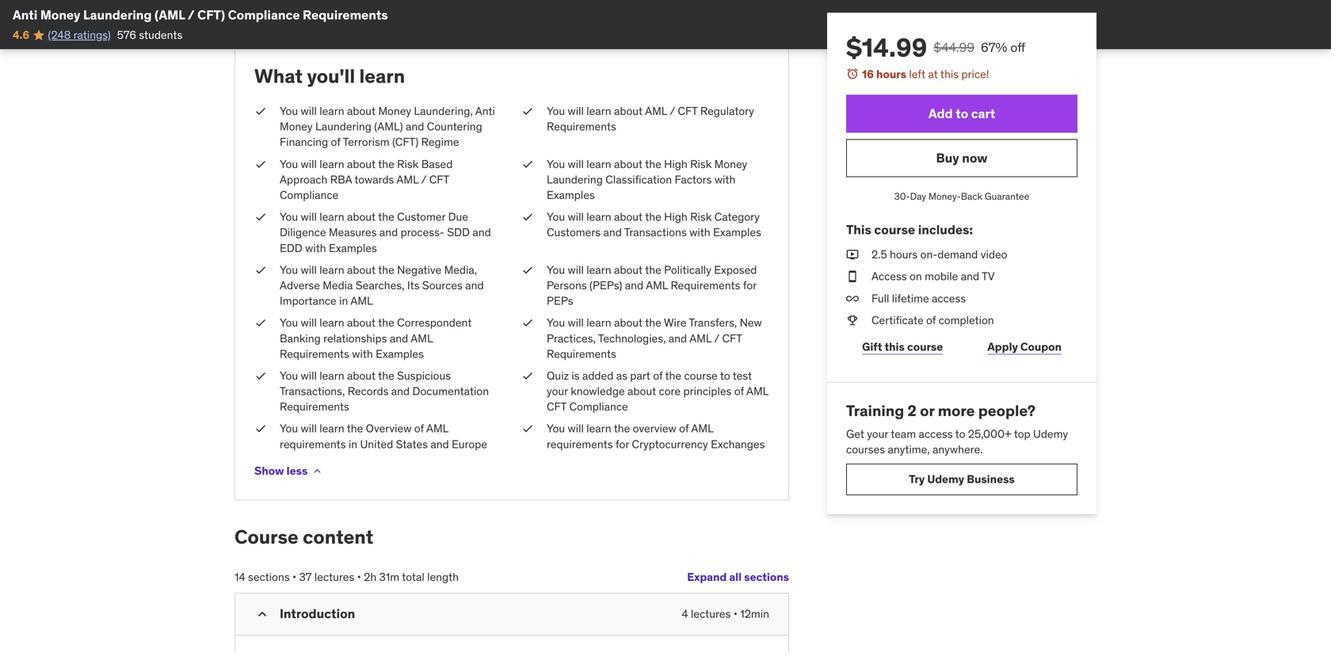 Task type: vqa. For each thing, say whether or not it's contained in the screenshot.
the rightmost requirements
yes



Task type: describe. For each thing, give the bounding box(es) containing it.
you for you will learn the overview of aml requirements in united states and europe
[[280, 422, 298, 436]]

students
[[139, 28, 183, 42]]

process-
[[401, 225, 445, 240]]

with for relationships
[[352, 347, 373, 361]]

certificate of completion
[[872, 313, 995, 327]]

money up financing
[[280, 119, 313, 134]]

of inside you will learn about money laundering, anti money laundering (aml) and countering financing of terrorism (cft) regime
[[331, 135, 341, 149]]

you will learn about the politically exposed persons (peps) and aml requirements for peps
[[547, 263, 757, 308]]

for inside you will learn the overview of aml requirements for cryptocurrency exchanges
[[616, 437, 629, 451]]

about for you will learn about the correspondent banking relationships and aml requirements with examples
[[347, 316, 376, 330]]

exchanges
[[711, 437, 765, 451]]

about for you will learn about the negative media, adverse media searches, its sources and importance in aml
[[347, 263, 376, 277]]

learn for you will learn about the wire transfers, new practices, technologies, and aml / cft requirements
[[587, 316, 612, 330]]

$14.99 $44.99 67% off
[[847, 32, 1026, 63]]

about for you will learn about the high risk category customers and transactions with examples
[[614, 210, 643, 224]]

your inside training 2 or more people? get your team access to 25,000+ top udemy courses anytime, anywhere.
[[867, 427, 889, 441]]

learn for what you'll learn
[[359, 64, 405, 88]]

video
[[981, 247, 1008, 262]]

on-
[[921, 247, 938, 262]]

overview
[[633, 422, 677, 436]]

expand all sections
[[687, 570, 790, 584]]

regime
[[421, 135, 459, 149]]

xsmall image for you will learn about the wire transfers, new practices, technologies, and aml / cft requirements
[[522, 315, 534, 331]]

aml inside you will learn about the correspondent banking relationships and aml requirements with examples
[[411, 331, 433, 345]]

suspicious
[[397, 369, 451, 383]]

you will learn about the customer due diligence measures  and process- sdd and edd with examples
[[280, 210, 491, 255]]

towards
[[355, 172, 394, 187]]

documentation
[[413, 384, 489, 398]]

you for you will learn about the suspicious transactions, records and documentation requirements
[[280, 369, 298, 383]]

udemy inside training 2 or more people? get your team access to 25,000+ top udemy courses anytime, anywhere.
[[1034, 427, 1069, 441]]

cft)
[[197, 7, 225, 23]]

people?
[[979, 401, 1036, 420]]

0 vertical spatial anti
[[13, 7, 37, 23]]

requirements inside you will learn about the suspicious transactions, records and documentation requirements
[[280, 400, 349, 414]]

learn for you will learn the overview of aml requirements in united states and europe
[[320, 422, 344, 436]]

xsmall image for you will learn the overview of aml requirements for cryptocurrency exchanges
[[522, 421, 534, 437]]

and inside you will learn about the correspondent banking relationships and aml requirements with examples
[[390, 331, 408, 345]]

xsmall image for you will learn about the suspicious transactions, records and documentation requirements
[[254, 368, 267, 384]]

0 vertical spatial lectures
[[315, 570, 355, 584]]

30-
[[895, 190, 911, 203]]

this inside the gift this course link
[[885, 340, 905, 354]]

sections inside dropdown button
[[744, 570, 790, 584]]

mobile
[[925, 269, 959, 284]]

you will learn about the suspicious transactions, records and documentation requirements
[[280, 369, 489, 414]]

and left process-
[[380, 225, 398, 240]]

25,000+
[[969, 427, 1012, 441]]

12min
[[741, 607, 770, 621]]

1 horizontal spatial this
[[941, 67, 959, 81]]

now
[[963, 150, 988, 166]]

media
[[323, 278, 353, 293]]

show less
[[254, 464, 308, 478]]

records
[[348, 384, 389, 398]]

less
[[287, 464, 308, 478]]

will for you will learn about the customer due diligence measures  and process- sdd and edd with examples
[[301, 210, 317, 224]]

training 2 or more people? get your team access to 25,000+ top udemy courses anytime, anywhere.
[[847, 401, 1069, 456]]

principles
[[684, 384, 732, 398]]

the for adverse
[[378, 263, 395, 277]]

team
[[891, 427, 916, 441]]

xsmall image for access on mobile and tv
[[847, 269, 859, 284]]

the for approach
[[378, 157, 395, 171]]

risk for you will learn about the high risk money laundering classification factors with examples
[[691, 157, 712, 171]]

learn for you will learn about the high risk money laundering classification factors with examples
[[587, 157, 612, 171]]

gift this course
[[863, 340, 943, 354]]

of inside you will learn the overview of aml requirements in united states and europe
[[414, 422, 424, 436]]

or
[[920, 401, 935, 420]]

requirements inside you will learn about the correspondent banking relationships and aml requirements with examples
[[280, 347, 349, 361]]

laundering,
[[414, 104, 473, 118]]

sources
[[422, 278, 463, 293]]

you will learn about the negative media, adverse media searches, its sources and importance in aml
[[280, 263, 484, 308]]

access on mobile and tv
[[872, 269, 995, 284]]

(aml)
[[374, 119, 403, 134]]

learn for you will learn about the customer due diligence measures  and process- sdd and edd with examples
[[320, 210, 344, 224]]

wire
[[664, 316, 687, 330]]

with for category
[[690, 225, 711, 240]]

xsmall image for certificate of completion
[[847, 313, 859, 328]]

coupon
[[1021, 340, 1062, 354]]

will for you will learn about the wire transfers, new practices, technologies, and aml / cft requirements
[[568, 316, 584, 330]]

with for money
[[715, 172, 736, 187]]

0 vertical spatial laundering
[[83, 7, 152, 23]]

cft inside the quiz is added as part of the course to test your knowledge about core principles of aml cft compliance
[[547, 400, 567, 414]]

of down full lifetime access
[[927, 313, 936, 327]]

you will learn about the correspondent banking relationships and aml requirements with examples
[[280, 316, 472, 361]]

you for you will learn about the politically exposed persons (peps) and aml requirements for peps
[[547, 263, 565, 277]]

about for you will learn about the risk based approach rba towards aml / cft compliance
[[347, 157, 376, 171]]

xsmall image for you will learn about the high risk money laundering classification factors with examples
[[522, 156, 534, 172]]

examples for you will learn about the high risk category customers and transactions with examples
[[713, 225, 762, 240]]

peps
[[547, 294, 574, 308]]

aml inside you will learn the overview of aml requirements in united states and europe
[[426, 422, 449, 436]]

the for persons
[[645, 263, 662, 277]]

about for you will learn about the customer due diligence measures  and process- sdd and edd with examples
[[347, 210, 376, 224]]

tv
[[982, 269, 995, 284]]

risk inside you will learn about the risk based approach rba towards aml / cft compliance
[[397, 157, 419, 171]]

30-day money-back guarantee
[[895, 190, 1030, 203]]

learn for you will learn about the risk based approach rba towards aml / cft compliance
[[320, 157, 344, 171]]

xsmall image for you will learn about the correspondent banking relationships and aml requirements with examples
[[254, 315, 267, 331]]

you for you will learn about the negative media, adverse media searches, its sources and importance in aml
[[280, 263, 298, 277]]

cart
[[972, 105, 996, 122]]

access inside training 2 or more people? get your team access to 25,000+ top udemy courses anytime, anywhere.
[[919, 427, 953, 441]]

day
[[911, 190, 927, 203]]

will for you will learn the overview of aml requirements for cryptocurrency exchanges
[[568, 422, 584, 436]]

edd
[[280, 241, 303, 255]]

importance
[[280, 294, 337, 308]]

requirements inside you will learn about aml / cft regulatory requirements
[[547, 119, 617, 134]]

you for you will learn about the risk based approach rba towards aml / cft compliance
[[280, 157, 298, 171]]

learn for you will learn about the high risk category customers and transactions with examples
[[587, 210, 612, 224]]

requirements inside you will learn about the politically exposed persons (peps) and aml requirements for peps
[[671, 278, 741, 293]]

politically
[[664, 263, 712, 277]]

based
[[421, 157, 453, 171]]

aml inside you will learn about aml / cft regulatory requirements
[[645, 104, 668, 118]]

as
[[616, 369, 628, 383]]

in inside you will learn the overview of aml requirements in united states and europe
[[349, 437, 358, 451]]

in inside the you will learn about the negative media, adverse media searches, its sources and importance in aml
[[339, 294, 348, 308]]

learn for you will learn about money laundering, anti money laundering (aml) and countering financing of terrorism (cft) regime
[[320, 104, 344, 118]]

1 horizontal spatial •
[[357, 570, 361, 584]]

add to cart button
[[847, 95, 1078, 133]]

classification
[[606, 172, 672, 187]]

the inside the quiz is added as part of the course to test your knowledge about core principles of aml cft compliance
[[665, 369, 682, 383]]

xsmall image for you will learn about the high risk category customers and transactions with examples
[[522, 209, 534, 225]]

gift this course link
[[847, 331, 959, 363]]

you will learn about money laundering, anti money laundering (aml) and countering financing of terrorism (cft) regime
[[280, 104, 495, 149]]

includes:
[[919, 221, 973, 238]]

learn for you will learn about the correspondent banking relationships and aml requirements with examples
[[320, 316, 344, 330]]

try
[[909, 472, 925, 486]]

category
[[715, 210, 760, 224]]

and inside the you will learn about the negative media, adverse media searches, its sources and importance in aml
[[465, 278, 484, 293]]

requirements up you'll
[[303, 7, 388, 23]]

alarm image
[[847, 67, 859, 80]]

576 students
[[117, 28, 183, 42]]

off
[[1011, 39, 1026, 55]]

regulatory
[[701, 104, 755, 118]]

overview
[[366, 422, 412, 436]]

for inside you will learn about the politically exposed persons (peps) and aml requirements for peps
[[743, 278, 757, 293]]

hours for 16
[[877, 67, 907, 81]]

training
[[847, 401, 905, 420]]

terrorism
[[343, 135, 390, 149]]

back
[[961, 190, 983, 203]]

0 vertical spatial access
[[932, 291, 966, 305]]

what you'll learn
[[254, 64, 405, 88]]

examples for you will learn about the correspondent banking relationships and aml requirements with examples
[[376, 347, 424, 361]]

and inside you will learn about the politically exposed persons (peps) and aml requirements for peps
[[625, 278, 644, 293]]

relationships
[[324, 331, 387, 345]]

0 vertical spatial compliance
[[228, 7, 300, 23]]

transactions
[[624, 225, 687, 240]]

quiz
[[547, 369, 569, 383]]

business
[[967, 472, 1015, 486]]

approach
[[280, 172, 328, 187]]

all
[[730, 570, 742, 584]]

measures
[[329, 225, 377, 240]]

and inside you will learn the overview of aml requirements in united states and europe
[[431, 437, 449, 451]]

top
[[1015, 427, 1031, 441]]

cft inside the you will learn about the wire transfers, new practices, technologies, and aml / cft requirements
[[723, 331, 742, 345]]

access
[[872, 269, 907, 284]]

will for you will learn the overview of aml requirements in united states and europe
[[301, 422, 317, 436]]

compliance inside you will learn about the risk based approach rba towards aml / cft compliance
[[280, 188, 339, 202]]

will for you will learn about the risk based approach rba towards aml / cft compliance
[[301, 157, 317, 171]]

will for you will learn about the suspicious transactions, records and documentation requirements
[[301, 369, 317, 383]]

will for you will learn about money laundering, anti money laundering (aml) and countering financing of terrorism (cft) regime
[[301, 104, 317, 118]]

you will learn the overview of aml requirements for cryptocurrency exchanges
[[547, 422, 765, 451]]

and inside you will learn about the suspicious transactions, records and documentation requirements
[[391, 384, 410, 398]]

laundering for you will learn about money laundering, anti money laundering (aml) and countering financing of terrorism (cft) regime
[[315, 119, 372, 134]]

laundering for you will learn about the high risk money laundering classification factors with examples
[[547, 172, 603, 187]]

added
[[583, 369, 614, 383]]

buy now
[[937, 150, 988, 166]]

buy
[[937, 150, 960, 166]]

aml inside the quiz is added as part of the course to test your knowledge about core principles of aml cft compliance
[[747, 384, 769, 398]]

course
[[235, 525, 299, 549]]

courses
[[847, 442, 886, 456]]

adverse
[[280, 278, 320, 293]]

aml inside the you will learn about the wire transfers, new practices, technologies, and aml / cft requirements
[[690, 331, 712, 345]]

requirements inside the you will learn about the wire transfers, new practices, technologies, and aml / cft requirements
[[547, 347, 617, 361]]

you for you will learn the overview of aml requirements for cryptocurrency exchanges
[[547, 422, 565, 436]]

xsmall image for you will learn about the politically exposed persons (peps) and aml requirements for peps
[[522, 262, 534, 278]]

and right sdd
[[473, 225, 491, 240]]

of down test
[[735, 384, 744, 398]]



Task type: locate. For each thing, give the bounding box(es) containing it.
compliance right 'cft)'
[[228, 7, 300, 23]]

you will learn about the high risk category customers and transactions with examples
[[547, 210, 762, 240]]

risk up factors
[[691, 157, 712, 171]]

cft left regulatory
[[678, 104, 698, 118]]

lectures right 37
[[315, 570, 355, 584]]

united
[[360, 437, 393, 451]]

learn inside you will learn about aml / cft regulatory requirements
[[587, 104, 612, 118]]

high up factors
[[664, 157, 688, 171]]

xsmall image for quiz is added as part of the course to test your knowledge about core principles of aml cft compliance
[[522, 368, 534, 384]]

about inside the quiz is added as part of the course to test your knowledge about core principles of aml cft compliance
[[628, 384, 656, 398]]

anti inside you will learn about money laundering, anti money laundering (aml) and countering financing of terrorism (cft) regime
[[475, 104, 495, 118]]

the for diligence
[[378, 210, 395, 224]]

0 vertical spatial in
[[339, 294, 348, 308]]

money inside the "you will learn about the high risk money laundering classification factors with examples"
[[715, 157, 748, 171]]

about inside you will learn about the suspicious transactions, records and documentation requirements
[[347, 369, 376, 383]]

4 lectures • 12min
[[682, 607, 770, 621]]

money up (aml)
[[378, 104, 411, 118]]

in down media
[[339, 294, 348, 308]]

with down diligence
[[305, 241, 326, 255]]

course content
[[235, 525, 374, 549]]

aml up cryptocurrency
[[692, 422, 714, 436]]

compliance down approach
[[280, 188, 339, 202]]

requirements inside you will learn the overview of aml requirements in united states and europe
[[280, 437, 346, 451]]

and inside you will learn about money laundering, anti money laundering (aml) and countering financing of terrorism (cft) regime
[[406, 119, 424, 134]]

/ down transfers,
[[714, 331, 720, 345]]

anti up countering
[[475, 104, 495, 118]]

will inside the you will learn about the negative media, adverse media searches, its sources and importance in aml
[[301, 263, 317, 277]]

0 horizontal spatial requirements
[[280, 437, 346, 451]]

1 horizontal spatial sections
[[744, 570, 790, 584]]

2 requirements from the left
[[547, 437, 613, 451]]

learn
[[359, 64, 405, 88], [320, 104, 344, 118], [587, 104, 612, 118], [320, 157, 344, 171], [587, 157, 612, 171], [320, 210, 344, 224], [587, 210, 612, 224], [320, 263, 344, 277], [587, 263, 612, 277], [320, 316, 344, 330], [587, 316, 612, 330], [320, 369, 344, 383], [320, 422, 344, 436], [587, 422, 612, 436]]

$44.99
[[934, 39, 975, 55]]

the inside the you will learn about the negative media, adverse media searches, its sources and importance in aml
[[378, 263, 395, 277]]

course down "certificate of completion"
[[908, 340, 943, 354]]

1 horizontal spatial lectures
[[691, 607, 731, 621]]

will for you will learn about the negative media, adverse media searches, its sources and importance in aml
[[301, 263, 317, 277]]

0 horizontal spatial for
[[616, 437, 629, 451]]

you inside you will learn about the high risk category customers and transactions with examples
[[547, 210, 565, 224]]

about for you will learn about the wire transfers, new practices, technologies, and aml / cft requirements
[[614, 316, 643, 330]]

diligence
[[280, 225, 326, 240]]

(aml
[[155, 7, 185, 23]]

sections right "all"
[[744, 570, 790, 584]]

your
[[547, 384, 568, 398], [867, 427, 889, 441]]

money up (248
[[40, 7, 80, 23]]

0 vertical spatial course
[[875, 221, 916, 238]]

examples inside the "you will learn about the high risk money laundering classification factors with examples"
[[547, 188, 595, 202]]

0 vertical spatial udemy
[[1034, 427, 1069, 441]]

try udemy business link
[[847, 464, 1078, 495]]

the for category
[[645, 210, 662, 224]]

learn inside you will learn about the high risk category customers and transactions with examples
[[587, 210, 612, 224]]

you for you will learn about the correspondent banking relationships and aml requirements with examples
[[280, 316, 298, 330]]

0 horizontal spatial your
[[547, 384, 568, 398]]

money
[[40, 7, 80, 23], [378, 104, 411, 118], [280, 119, 313, 134], [715, 157, 748, 171]]

learn inside you will learn about the politically exposed persons (peps) and aml requirements for peps
[[587, 263, 612, 277]]

the left politically
[[645, 263, 662, 277]]

0 horizontal spatial anti
[[13, 7, 37, 23]]

learn for you will learn about the negative media, adverse media searches, its sources and importance in aml
[[320, 263, 344, 277]]

0 vertical spatial high
[[664, 157, 688, 171]]

examples up the suspicious
[[376, 347, 424, 361]]

risk left the category
[[691, 210, 712, 224]]

0 horizontal spatial this
[[885, 340, 905, 354]]

requirements
[[303, 7, 388, 23], [547, 119, 617, 134], [671, 278, 741, 293], [280, 347, 349, 361], [547, 347, 617, 361], [280, 400, 349, 414]]

examples down the category
[[713, 225, 762, 240]]

(248
[[48, 28, 71, 42]]

of left terrorism
[[331, 135, 341, 149]]

you for you will learn about the wire transfers, new practices, technologies, and aml / cft requirements
[[547, 316, 565, 330]]

expand all sections button
[[687, 561, 790, 593]]

about inside you will learn about the high risk category customers and transactions with examples
[[614, 210, 643, 224]]

udemy right try
[[928, 472, 965, 486]]

compliance inside the quiz is added as part of the course to test your knowledge about core principles of aml cft compliance
[[570, 400, 628, 414]]

of up states
[[414, 422, 424, 436]]

(peps)
[[590, 278, 623, 293]]

2 vertical spatial to
[[956, 427, 966, 441]]

to up anywhere. at bottom right
[[956, 427, 966, 441]]

your up courses
[[867, 427, 889, 441]]

learn inside the you will learn about the wire transfers, new practices, technologies, and aml / cft requirements
[[587, 316, 612, 330]]

buy now button
[[847, 139, 1078, 177]]

aml inside you will learn about the risk based approach rba towards aml / cft compliance
[[397, 172, 419, 187]]

the for records
[[378, 369, 395, 383]]

course inside the quiz is added as part of the course to test your knowledge about core principles of aml cft compliance
[[684, 369, 718, 383]]

and inside the you will learn about the wire transfers, new practices, technologies, and aml / cft requirements
[[669, 331, 687, 345]]

the up classification
[[645, 157, 662, 171]]

compliance down knowledge
[[570, 400, 628, 414]]

2 sections from the left
[[248, 570, 290, 584]]

expand
[[687, 570, 727, 584]]

2.5 hours on-demand video
[[872, 247, 1008, 262]]

0 horizontal spatial •
[[293, 570, 297, 584]]

xsmall image for full lifetime access
[[847, 291, 859, 306]]

xsmall image
[[522, 103, 534, 119], [254, 156, 267, 172], [522, 156, 534, 172], [254, 209, 267, 225], [522, 209, 534, 225], [847, 291, 859, 306], [847, 313, 859, 328], [254, 315, 267, 331], [522, 315, 534, 331], [254, 368, 267, 384], [522, 368, 534, 384]]

and right customers
[[604, 225, 622, 240]]

learn inside the "you will learn about the high risk money laundering classification factors with examples"
[[587, 157, 612, 171]]

you inside the you will learn about the negative media, adverse media searches, its sources and importance in aml
[[280, 263, 298, 277]]

xsmall image
[[254, 103, 267, 119], [847, 247, 859, 263], [254, 262, 267, 278], [522, 262, 534, 278], [847, 269, 859, 284], [254, 421, 267, 437], [522, 421, 534, 437], [311, 465, 324, 478]]

with down relationships
[[352, 347, 373, 361]]

1 vertical spatial lectures
[[691, 607, 731, 621]]

1 vertical spatial for
[[616, 437, 629, 451]]

will inside you will learn about the risk based approach rba towards aml / cft compliance
[[301, 157, 317, 171]]

searches,
[[356, 278, 405, 293]]

1 horizontal spatial your
[[867, 427, 889, 441]]

and down media,
[[465, 278, 484, 293]]

you inside the you will learn about the wire transfers, new practices, technologies, and aml / cft requirements
[[547, 316, 565, 330]]

1 horizontal spatial udemy
[[1034, 427, 1069, 441]]

2h 31m
[[364, 570, 400, 584]]

1 vertical spatial this
[[885, 340, 905, 354]]

to left test
[[720, 369, 731, 383]]

• left 12min at bottom right
[[734, 607, 738, 621]]

the up core
[[665, 369, 682, 383]]

the inside the "you will learn about the high risk money laundering classification factors with examples"
[[645, 157, 662, 171]]

learn inside the you will learn about the customer due diligence measures  and process- sdd and edd with examples
[[320, 210, 344, 224]]

about for you will learn about money laundering, anti money laundering (aml) and countering financing of terrorism (cft) regime
[[347, 104, 376, 118]]

requirements for you will learn the overview of aml requirements in united states and europe
[[280, 437, 346, 451]]

requirements for you will learn the overview of aml requirements for cryptocurrency exchanges
[[547, 437, 613, 451]]

0 horizontal spatial lectures
[[315, 570, 355, 584]]

the inside you will learn the overview of aml requirements in united states and europe
[[347, 422, 363, 436]]

the left customer
[[378, 210, 395, 224]]

your down quiz
[[547, 384, 568, 398]]

will inside the "you will learn about the high risk money laundering classification factors with examples"
[[568, 157, 584, 171]]

knowledge
[[571, 384, 625, 398]]

examples inside you will learn about the high risk category customers and transactions with examples
[[713, 225, 762, 240]]

transactions,
[[280, 384, 345, 398]]

learn inside you will learn the overview of aml requirements for cryptocurrency exchanges
[[587, 422, 612, 436]]

with inside the you will learn about the customer due diligence measures  and process- sdd and edd with examples
[[305, 241, 326, 255]]

will for you will learn about the high risk money laundering classification factors with examples
[[568, 157, 584, 171]]

0 vertical spatial this
[[941, 67, 959, 81]]

1 vertical spatial in
[[349, 437, 358, 451]]

/ inside the you will learn about the wire transfers, new practices, technologies, and aml / cft requirements
[[714, 331, 720, 345]]

/ inside you will learn about the risk based approach rba towards aml / cft compliance
[[421, 172, 427, 187]]

requirements down transactions,
[[280, 400, 349, 414]]

lifetime
[[892, 291, 930, 305]]

1 vertical spatial your
[[867, 427, 889, 441]]

you inside you will learn about the suspicious transactions, records and documentation requirements
[[280, 369, 298, 383]]

laundering up customers
[[547, 172, 603, 187]]

aml down transfers,
[[690, 331, 712, 345]]

will for you will learn about the politically exposed persons (peps) and aml requirements for peps
[[568, 263, 584, 277]]

states
[[396, 437, 428, 451]]

course up 2.5
[[875, 221, 916, 238]]

• for 4
[[734, 607, 738, 621]]

will for you will learn about aml / cft regulatory requirements
[[568, 104, 584, 118]]

about inside the "you will learn about the high risk money laundering classification factors with examples"
[[614, 157, 643, 171]]

aml inside the you will learn about the negative media, adverse media searches, its sources and importance in aml
[[351, 294, 373, 308]]

xsmall image for you will learn about money laundering, anti money laundering (aml) and countering financing of terrorism (cft) regime
[[254, 103, 267, 119]]

you for you will learn about money laundering, anti money laundering (aml) and countering financing of terrorism (cft) regime
[[280, 104, 298, 118]]

/ left 'cft)'
[[188, 7, 195, 23]]

you for you will learn about aml / cft regulatory requirements
[[547, 104, 565, 118]]

1 vertical spatial hours
[[890, 247, 918, 262]]

at
[[929, 67, 938, 81]]

laundering up terrorism
[[315, 119, 372, 134]]

you inside the "you will learn about the high risk money laundering classification factors with examples"
[[547, 157, 565, 171]]

1 horizontal spatial requirements
[[547, 437, 613, 451]]

the up towards
[[378, 157, 395, 171]]

of right part
[[653, 369, 663, 383]]

learn inside you will learn about the correspondent banking relationships and aml requirements with examples
[[320, 316, 344, 330]]

/
[[188, 7, 195, 23], [670, 104, 675, 118], [421, 172, 427, 187], [714, 331, 720, 345]]

0 horizontal spatial sections
[[248, 570, 290, 584]]

1 vertical spatial laundering
[[315, 119, 372, 134]]

try udemy business
[[909, 472, 1015, 486]]

cft down based
[[429, 172, 449, 187]]

576
[[117, 28, 136, 42]]

will
[[301, 104, 317, 118], [568, 104, 584, 118], [301, 157, 317, 171], [568, 157, 584, 171], [301, 210, 317, 224], [568, 210, 584, 224], [301, 263, 317, 277], [568, 263, 584, 277], [301, 316, 317, 330], [568, 316, 584, 330], [301, 369, 317, 383], [301, 422, 317, 436], [568, 422, 584, 436]]

the for relationships
[[378, 316, 395, 330]]

customers
[[547, 225, 601, 240]]

will inside you will learn about the suspicious transactions, records and documentation requirements
[[301, 369, 317, 383]]

about for you will learn about aml / cft regulatory requirements
[[614, 104, 643, 118]]

content
[[303, 525, 374, 549]]

media,
[[444, 263, 477, 277]]

aml inside you will learn about the politically exposed persons (peps) and aml requirements for peps
[[646, 278, 668, 293]]

aml down test
[[747, 384, 769, 398]]

with right factors
[[715, 172, 736, 187]]

2 horizontal spatial laundering
[[547, 172, 603, 187]]

1 vertical spatial to
[[720, 369, 731, 383]]

with
[[715, 172, 736, 187], [690, 225, 711, 240], [305, 241, 326, 255], [352, 347, 373, 361]]

course up the principles
[[684, 369, 718, 383]]

negative
[[397, 263, 442, 277]]

for down "exposed"
[[743, 278, 757, 293]]

the inside the you will learn about the wire transfers, new practices, technologies, and aml / cft requirements
[[645, 316, 662, 330]]

and up (cft)
[[406, 119, 424, 134]]

risk down (cft)
[[397, 157, 419, 171]]

the for new
[[645, 316, 662, 330]]

with inside the "you will learn about the high risk money laundering classification factors with examples"
[[715, 172, 736, 187]]

anti up 4.6 at top
[[13, 7, 37, 23]]

to inside button
[[956, 105, 969, 122]]

1 vertical spatial course
[[908, 340, 943, 354]]

xsmall image for you will learn about the risk based approach rba towards aml / cft compliance
[[254, 156, 267, 172]]

the inside the you will learn about the customer due diligence measures  and process- sdd and edd with examples
[[378, 210, 395, 224]]

of up cryptocurrency
[[679, 422, 689, 436]]

will inside you will learn the overview of aml requirements in united states and europe
[[301, 422, 317, 436]]

laundering up 576
[[83, 7, 152, 23]]

aml down politically
[[646, 278, 668, 293]]

about for you will learn about the high risk money laundering classification factors with examples
[[614, 157, 643, 171]]

laundering
[[83, 7, 152, 23], [315, 119, 372, 134], [547, 172, 603, 187]]

will inside the you will learn about the customer due diligence measures  and process- sdd and edd with examples
[[301, 210, 317, 224]]

aml down correspondent
[[411, 331, 433, 345]]

learn for you will learn the overview of aml requirements for cryptocurrency exchanges
[[587, 422, 612, 436]]

about inside you will learn about the risk based approach rba towards aml / cft compliance
[[347, 157, 376, 171]]

examples for you will learn about the high risk money laundering classification factors with examples
[[547, 188, 595, 202]]

about inside the you will learn about the wire transfers, new practices, technologies, and aml / cft requirements
[[614, 316, 643, 330]]

with up politically
[[690, 225, 711, 240]]

of inside you will learn the overview of aml requirements for cryptocurrency exchanges
[[679, 422, 689, 436]]

learn for you will learn about aml / cft regulatory requirements
[[587, 104, 612, 118]]

2 high from the top
[[664, 210, 688, 224]]

its
[[407, 278, 420, 293]]

aml inside you will learn the overview of aml requirements for cryptocurrency exchanges
[[692, 422, 714, 436]]

requirements down banking
[[280, 347, 349, 361]]

aml up states
[[426, 422, 449, 436]]

requirements down practices,
[[547, 347, 617, 361]]

to inside training 2 or more people? get your team access to 25,000+ top udemy courses anytime, anywhere.
[[956, 427, 966, 441]]

high for factors
[[664, 157, 688, 171]]

4.6
[[13, 28, 29, 42]]

2 vertical spatial laundering
[[547, 172, 603, 187]]

you inside you will learn about aml / cft regulatory requirements
[[547, 104, 565, 118]]

small image
[[254, 607, 270, 622]]

ratings)
[[73, 28, 111, 42]]

europe
[[452, 437, 488, 451]]

risk inside the "you will learn about the high risk money laundering classification factors with examples"
[[691, 157, 712, 171]]

lectures right 4
[[691, 607, 731, 621]]

0 horizontal spatial laundering
[[83, 7, 152, 23]]

1 horizontal spatial anti
[[475, 104, 495, 118]]

the inside you will learn about the suspicious transactions, records and documentation requirements
[[378, 369, 395, 383]]

you inside you will learn the overview of aml requirements in united states and europe
[[280, 422, 298, 436]]

you'll
[[307, 64, 355, 88]]

you inside you will learn about the politically exposed persons (peps) and aml requirements for peps
[[547, 263, 565, 277]]

learn inside you will learn about the risk based approach rba towards aml / cft compliance
[[320, 157, 344, 171]]

risk for you will learn about the high risk category customers and transactions with examples
[[691, 210, 712, 224]]

• for 14
[[293, 570, 297, 584]]

apply coupon button
[[972, 331, 1078, 363]]

you for you will learn about the customer due diligence measures  and process- sdd and edd with examples
[[280, 210, 298, 224]]

xsmall image for you will learn about the negative media, adverse media searches, its sources and importance in aml
[[254, 262, 267, 278]]

high inside the "you will learn about the high risk money laundering classification factors with examples"
[[664, 157, 688, 171]]

part
[[630, 369, 651, 383]]

exposed
[[714, 263, 757, 277]]

requirements up classification
[[547, 119, 617, 134]]

anytime,
[[888, 442, 930, 456]]

apply coupon
[[988, 340, 1062, 354]]

requirements
[[280, 437, 346, 451], [547, 437, 613, 451]]

/ inside you will learn about aml / cft regulatory requirements
[[670, 104, 675, 118]]

customer
[[397, 210, 446, 224]]

you will learn the overview of aml requirements in united states and europe
[[280, 422, 488, 451]]

test
[[733, 369, 752, 383]]

learn inside you will learn the overview of aml requirements in united states and europe
[[320, 422, 344, 436]]

examples inside you will learn about the correspondent banking relationships and aml requirements with examples
[[376, 347, 424, 361]]

the up the united
[[347, 422, 363, 436]]

• left 37
[[293, 570, 297, 584]]

practices,
[[547, 331, 596, 345]]

1 vertical spatial udemy
[[928, 472, 965, 486]]

1 vertical spatial high
[[664, 210, 688, 224]]

examples down the measures
[[329, 241, 377, 255]]

xsmall image inside show less button
[[311, 465, 324, 478]]

37
[[299, 570, 312, 584]]

and down correspondent
[[390, 331, 408, 345]]

this right at at the right top of the page
[[941, 67, 959, 81]]

anti
[[13, 7, 37, 23], [475, 104, 495, 118]]

requirements inside you will learn the overview of aml requirements for cryptocurrency exchanges
[[547, 437, 613, 451]]

add
[[929, 105, 953, 122]]

transfers,
[[689, 316, 737, 330]]

hours for 2.5
[[890, 247, 918, 262]]

you for you will learn about the high risk category customers and transactions with examples
[[547, 210, 565, 224]]

learn inside you will learn about money laundering, anti money laundering (aml) and countering financing of terrorism (cft) regime
[[320, 104, 344, 118]]

about inside you will learn about aml / cft regulatory requirements
[[614, 104, 643, 118]]

this course includes:
[[847, 221, 973, 238]]

laundering inside the "you will learn about the high risk money laundering classification factors with examples"
[[547, 172, 603, 187]]

in left the united
[[349, 437, 358, 451]]

the up relationships
[[378, 316, 395, 330]]

you inside you will learn about money laundering, anti money laundering (aml) and countering financing of terrorism (cft) regime
[[280, 104, 298, 118]]

16 hours left at this price!
[[862, 67, 990, 81]]

risk
[[397, 157, 419, 171], [691, 157, 712, 171], [691, 210, 712, 224]]

and right (peps)
[[625, 278, 644, 293]]

total
[[402, 570, 425, 584]]

the up transactions
[[645, 210, 662, 224]]

about for you will learn about the politically exposed persons (peps) and aml requirements for peps
[[614, 263, 643, 277]]

quiz is added as part of the course to test your knowledge about core principles of aml cft compliance
[[547, 369, 769, 414]]

the inside you will learn about the risk based approach rba towards aml / cft compliance
[[378, 157, 395, 171]]

requirements down politically
[[671, 278, 741, 293]]

high for transactions
[[664, 210, 688, 224]]

demand
[[938, 247, 978, 262]]

xsmall image for you will learn the overview of aml requirements in united states and europe
[[254, 421, 267, 437]]

0 vertical spatial hours
[[877, 67, 907, 81]]

hours right 2.5
[[890, 247, 918, 262]]

about for you will learn about the suspicious transactions, records and documentation requirements
[[347, 369, 376, 383]]

cft down quiz
[[547, 400, 567, 414]]

access down or
[[919, 427, 953, 441]]

the inside you will learn about the correspondent banking relationships and aml requirements with examples
[[378, 316, 395, 330]]

and down wire
[[669, 331, 687, 345]]

you for you will learn about the high risk money laundering classification factors with examples
[[547, 157, 565, 171]]

this right gift
[[885, 340, 905, 354]]

learn inside you will learn about the suspicious transactions, records and documentation requirements
[[320, 369, 344, 383]]

aml right towards
[[397, 172, 419, 187]]

the left wire
[[645, 316, 662, 330]]

1 high from the top
[[664, 157, 688, 171]]

with inside you will learn about the correspondent banking relationships and aml requirements with examples
[[352, 347, 373, 361]]

0 vertical spatial to
[[956, 105, 969, 122]]

1 requirements from the left
[[280, 437, 346, 451]]

the inside you will learn the overview of aml requirements for cryptocurrency exchanges
[[614, 422, 630, 436]]

and
[[406, 119, 424, 134], [380, 225, 398, 240], [473, 225, 491, 240], [604, 225, 622, 240], [961, 269, 980, 284], [465, 278, 484, 293], [625, 278, 644, 293], [390, 331, 408, 345], [669, 331, 687, 345], [391, 384, 410, 398], [431, 437, 449, 451]]

money down regulatory
[[715, 157, 748, 171]]

0 vertical spatial your
[[547, 384, 568, 398]]

to inside the quiz is added as part of the course to test your knowledge about core principles of aml cft compliance
[[720, 369, 731, 383]]

access
[[932, 291, 966, 305], [919, 427, 953, 441]]

1 vertical spatial compliance
[[280, 188, 339, 202]]

1 vertical spatial access
[[919, 427, 953, 441]]

banking
[[280, 331, 321, 345]]

2.5
[[872, 247, 888, 262]]

will for you will learn about the high risk category customers and transactions with examples
[[568, 210, 584, 224]]

1 sections from the left
[[744, 570, 790, 584]]

14 sections • 37 lectures • 2h 31m total length
[[235, 570, 459, 584]]

the up "searches,"
[[378, 263, 395, 277]]

with inside you will learn about the high risk category customers and transactions with examples
[[690, 225, 711, 240]]

you inside the you will learn about the customer due diligence measures  and process- sdd and edd with examples
[[280, 210, 298, 224]]

persons
[[547, 278, 587, 293]]

about inside you will learn about the correspondent banking relationships and aml requirements with examples
[[347, 316, 376, 330]]

and left tv
[[961, 269, 980, 284]]

xsmall image for you will learn about the customer due diligence measures  and process- sdd and edd with examples
[[254, 209, 267, 225]]

learn for you will learn about the suspicious transactions, records and documentation requirements
[[320, 369, 344, 383]]

requirements up less
[[280, 437, 346, 451]]

for left cryptocurrency
[[616, 437, 629, 451]]

and right states
[[431, 437, 449, 451]]

show less button
[[254, 455, 324, 487]]

1 horizontal spatial laundering
[[315, 119, 372, 134]]

xsmall image for 2.5 hours on-demand video
[[847, 247, 859, 263]]

your inside the quiz is added as part of the course to test your knowledge about core principles of aml cft compliance
[[547, 384, 568, 398]]

2 vertical spatial course
[[684, 369, 718, 383]]

0 vertical spatial for
[[743, 278, 757, 293]]

examples inside the you will learn about the customer due diligence measures  and process- sdd and edd with examples
[[329, 241, 377, 255]]

the for money
[[645, 157, 662, 171]]

cft down new
[[723, 331, 742, 345]]

aml down "searches,"
[[351, 294, 373, 308]]

aml up the "you will learn about the high risk money laundering classification factors with examples"
[[645, 104, 668, 118]]

cft inside you will learn about the risk based approach rba towards aml / cft compliance
[[429, 172, 449, 187]]

sdd
[[447, 225, 470, 240]]

new
[[740, 316, 762, 330]]

will inside you will learn about the correspondent banking relationships and aml requirements with examples
[[301, 316, 317, 330]]

/ down based
[[421, 172, 427, 187]]

this
[[847, 221, 872, 238]]

the left overview
[[614, 422, 630, 436]]

examples up customers
[[547, 188, 595, 202]]

will inside you will learn about the high risk category customers and transactions with examples
[[568, 210, 584, 224]]

you inside you will learn the overview of aml requirements for cryptocurrency exchanges
[[547, 422, 565, 436]]

to left cart
[[956, 105, 969, 122]]

xsmall image for you will learn about aml / cft regulatory requirements
[[522, 103, 534, 119]]

2 horizontal spatial •
[[734, 607, 738, 621]]

1 horizontal spatial for
[[743, 278, 757, 293]]

the inside you will learn about the high risk category customers and transactions with examples
[[645, 210, 662, 224]]

full lifetime access
[[872, 291, 966, 305]]

high up transactions
[[664, 210, 688, 224]]

you will learn about the risk based approach rba towards aml / cft compliance
[[280, 157, 453, 202]]

cft inside you will learn about aml / cft regulatory requirements
[[678, 104, 698, 118]]

udemy right top
[[1034, 427, 1069, 441]]

/ left regulatory
[[670, 104, 675, 118]]

will for you will learn about the correspondent banking relationships and aml requirements with examples
[[301, 316, 317, 330]]

2 vertical spatial compliance
[[570, 400, 628, 414]]

1 vertical spatial anti
[[475, 104, 495, 118]]

learn for you will learn about the politically exposed persons (peps) and aml requirements for peps
[[587, 263, 612, 277]]

show
[[254, 464, 284, 478]]

0 horizontal spatial udemy
[[928, 472, 965, 486]]

sections right 14
[[248, 570, 290, 584]]

about inside the you will learn about the customer due diligence measures  and process- sdd and edd with examples
[[347, 210, 376, 224]]

and inside you will learn about the high risk category customers and transactions with examples
[[604, 225, 622, 240]]



